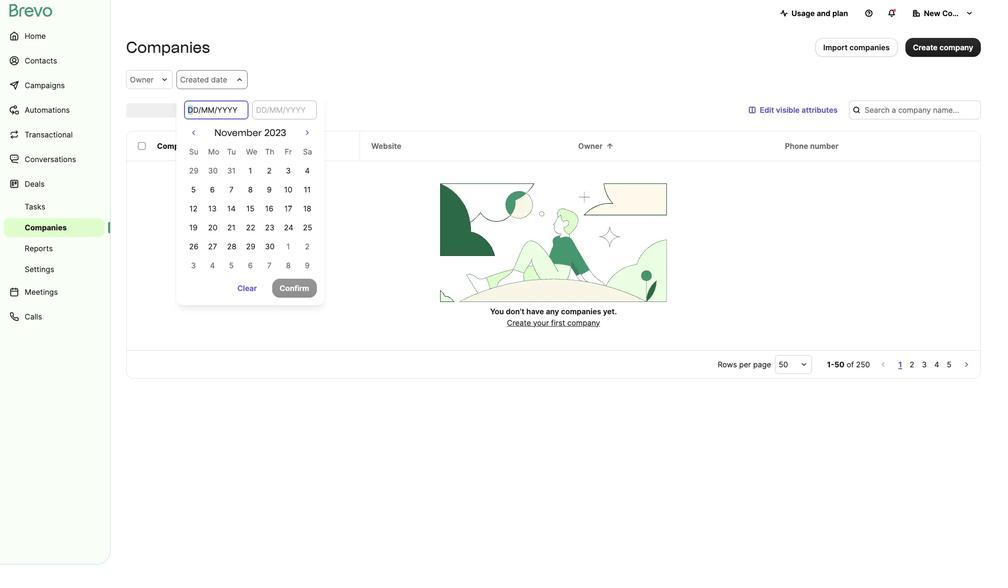 Task type: vqa. For each thing, say whether or not it's contained in the screenshot.
middle 2
yes



Task type: locate. For each thing, give the bounding box(es) containing it.
0 horizontal spatial 29
[[189, 166, 199, 176]]

plan
[[833, 9, 848, 18]]

15
[[246, 204, 255, 214]]

0 horizontal spatial 1
[[249, 166, 252, 176]]

0 horizontal spatial companies
[[561, 307, 601, 316]]

1 vertical spatial 9
[[305, 261, 310, 270]]

website
[[372, 141, 402, 151]]

friday, 17 november 2023 cell
[[279, 199, 298, 218]]

1 horizontal spatial company
[[940, 43, 974, 52]]

thursday, 23 november 2023 cell
[[260, 218, 279, 237]]

3
[[286, 166, 291, 176], [191, 261, 196, 270], [922, 360, 927, 370]]

import companies button
[[816, 38, 898, 57]]

0 horizontal spatial owner
[[130, 75, 154, 84]]

3 inside cell
[[286, 166, 291, 176]]

6 inside cell
[[210, 185, 215, 195]]

created date
[[180, 75, 227, 84]]

1 vertical spatial company
[[157, 141, 193, 151]]

november 2023 grid
[[184, 127, 317, 275]]

0 vertical spatial company
[[940, 43, 974, 52]]

conversations
[[25, 155, 76, 164]]

companies up owner popup button
[[126, 38, 210, 56]]

1 inside button
[[899, 360, 903, 370]]

1-
[[827, 360, 835, 370]]

create inside you don't have any companies yet. create your first company
[[507, 318, 531, 328]]

1 horizontal spatial 30
[[265, 242, 275, 251]]

2 horizontal spatial 2
[[910, 360, 915, 370]]

confirm button
[[272, 279, 317, 298]]

1 vertical spatial 4
[[210, 261, 215, 270]]

companies
[[850, 43, 890, 52], [561, 307, 601, 316]]

0 horizontal spatial 50
[[779, 360, 788, 370]]

4 for saturday, 4 november 2023 cell
[[305, 166, 310, 176]]

5 right monday, 4 december 2023 cell
[[229, 261, 234, 270]]

0 horizontal spatial 3
[[191, 261, 196, 270]]

create down don't at the right bottom
[[507, 318, 531, 328]]

tuesday, 7 november 2023 cell
[[222, 180, 241, 199]]

your
[[533, 318, 549, 328]]

6 left thursday, 7 december 2023 cell
[[248, 261, 253, 270]]

1 vertical spatial 30
[[265, 242, 275, 251]]

0 vertical spatial 2
[[267, 166, 272, 176]]

company right first
[[568, 318, 600, 328]]

0 vertical spatial 7
[[229, 185, 234, 195]]

fr
[[285, 147, 292, 157]]

rows per page
[[718, 360, 771, 370]]

1 up friday, 8 december 2023 cell
[[287, 242, 290, 251]]

row containing 12
[[184, 199, 317, 218]]

friday, 1 december 2023 cell
[[287, 242, 290, 251]]

sa
[[303, 147, 312, 157]]

4 inside cell
[[305, 166, 310, 176]]

1 horizontal spatial 7
[[267, 261, 272, 270]]

companies right import
[[850, 43, 890, 52]]

meetings
[[25, 288, 58, 297]]

saturday, 11 november 2023 cell
[[298, 180, 317, 199]]

companies up reports at the left of the page
[[25, 223, 67, 233]]

you don't have any companies yet. create your first company
[[490, 307, 617, 328]]

50
[[779, 360, 788, 370], [835, 360, 845, 370]]

tasks
[[25, 202, 45, 212]]

thursday, 7 december 2023 cell
[[267, 261, 272, 270]]

row
[[184, 142, 317, 161], [184, 161, 317, 180], [184, 180, 317, 199], [184, 199, 317, 218], [184, 218, 317, 237], [184, 237, 317, 256], [184, 256, 317, 275]]

1 horizontal spatial 8
[[286, 261, 291, 270]]

row containing 5
[[184, 180, 317, 199]]

1 vertical spatial 7
[[267, 261, 272, 270]]

0 vertical spatial 29
[[189, 166, 199, 176]]

clear button
[[230, 279, 265, 298]]

4 right friday, 3 november 2023 cell
[[305, 166, 310, 176]]

first
[[551, 318, 565, 328]]

2 vertical spatial 4
[[935, 360, 940, 370]]

0 horizontal spatial 7
[[229, 185, 234, 195]]

up image
[[607, 142, 614, 150]]

2 down saturday, 25 november 2023 cell
[[305, 242, 310, 251]]

1 vertical spatial 8
[[286, 261, 291, 270]]

owner inside popup button
[[130, 75, 154, 84]]

7 row from the top
[[184, 256, 317, 275]]

DD/MM/YYYY text field
[[184, 101, 249, 120]]

automations
[[25, 105, 70, 115]]

1 horizontal spatial 9
[[305, 261, 310, 270]]

31
[[227, 166, 236, 176]]

29 down su
[[189, 166, 199, 176]]

company right the new
[[943, 9, 978, 18]]

2 horizontal spatial 3
[[922, 360, 927, 370]]

1 vertical spatial 6
[[248, 261, 253, 270]]

30 inside cell
[[265, 242, 275, 251]]

0 vertical spatial 5
[[191, 185, 196, 195]]

8 up wednesday, 15 november 2023 cell
[[248, 185, 253, 195]]

0 horizontal spatial 30
[[208, 166, 218, 176]]

1 horizontal spatial 5
[[229, 261, 234, 270]]

5 up sunday, 12 november 2023 "cell"
[[191, 185, 196, 195]]

saturday, 9 december 2023 cell
[[305, 261, 310, 270]]

owner
[[130, 75, 154, 84], [578, 141, 603, 151]]

7
[[229, 185, 234, 195], [267, 261, 272, 270]]

wednesday, 1 november 2023 cell
[[241, 161, 260, 180]]

3 down sunday, 26 november 2023 cell
[[191, 261, 196, 270]]

1 horizontal spatial 29
[[246, 242, 256, 251]]

5 inside button
[[947, 360, 952, 370]]

monday, 4 december 2023 cell
[[210, 261, 215, 270]]

company
[[940, 43, 974, 52], [568, 318, 600, 328]]

0 horizontal spatial company
[[568, 318, 600, 328]]

th
[[265, 147, 275, 157]]

created date button
[[176, 70, 248, 89]]

0 vertical spatial 4
[[305, 166, 310, 176]]

5
[[191, 185, 196, 195], [229, 261, 234, 270], [947, 360, 952, 370]]

company left name
[[157, 141, 193, 151]]

create down the new
[[913, 43, 938, 52]]

14
[[227, 204, 236, 214]]

1 vertical spatial companies
[[25, 223, 67, 233]]

1 horizontal spatial create
[[913, 43, 938, 52]]

5 right 4 button
[[947, 360, 952, 370]]

we
[[246, 147, 257, 157]]

1 right tuesday, 31 october 2023 cell on the top left
[[249, 166, 252, 176]]

0 horizontal spatial 9
[[267, 185, 272, 195]]

2 right 1 button
[[910, 360, 915, 370]]

0 horizontal spatial companies
[[25, 223, 67, 233]]

3 down fr
[[286, 166, 291, 176]]

2 vertical spatial 5
[[947, 360, 952, 370]]

50 left of
[[835, 360, 845, 370]]

1 horizontal spatial 6
[[248, 261, 253, 270]]

11
[[304, 185, 311, 195]]

5 row from the top
[[184, 218, 317, 237]]

2 for '2' button
[[910, 360, 915, 370]]

0 horizontal spatial 4
[[210, 261, 215, 270]]

9 right wednesday, 8 november 2023 cell
[[267, 185, 272, 195]]

1 horizontal spatial 4
[[305, 166, 310, 176]]

6 row from the top
[[184, 237, 317, 256]]

0 horizontal spatial 2
[[267, 166, 272, 176]]

sunday, 3 december 2023 cell
[[191, 261, 196, 270]]

30 left friday, 1 december 2023 cell
[[265, 242, 275, 251]]

2 row from the top
[[184, 161, 317, 180]]

0 horizontal spatial create
[[507, 318, 531, 328]]

3 row from the top
[[184, 180, 317, 199]]

new company button
[[905, 4, 981, 23]]

sunday, 29 october 2023 cell
[[189, 166, 199, 176]]

companies up first
[[561, 307, 601, 316]]

friday, 24 november 2023 cell
[[279, 218, 298, 237]]

1 inside cell
[[249, 166, 252, 176]]

7 inside tuesday, 7 november 2023 cell
[[229, 185, 234, 195]]

1 vertical spatial 29
[[246, 242, 256, 251]]

3 for "3" button
[[922, 360, 927, 370]]

saturday, 25 november 2023 cell
[[298, 218, 317, 237]]

29 inside cell
[[246, 242, 256, 251]]

friday, 10 november 2023 cell
[[279, 180, 298, 199]]

1 horizontal spatial owner
[[578, 141, 603, 151]]

companies
[[126, 38, 210, 56], [25, 223, 67, 233]]

create
[[913, 43, 938, 52], [507, 318, 531, 328]]

1 vertical spatial companies
[[561, 307, 601, 316]]

17
[[284, 204, 292, 214]]

contacts link
[[4, 49, 104, 72]]

7 right the wednesday, 6 december 2023 cell
[[267, 261, 272, 270]]

1 horizontal spatial 50
[[835, 360, 845, 370]]

30 left the 31
[[208, 166, 218, 176]]

4 for 4 button
[[935, 360, 940, 370]]

1 horizontal spatial company
[[943, 9, 978, 18]]

23
[[265, 223, 275, 233]]

4 inside button
[[935, 360, 940, 370]]

1 50 from the left
[[779, 360, 788, 370]]

home
[[25, 31, 46, 41]]

1 horizontal spatial 3
[[286, 166, 291, 176]]

wednesday, 29 november 2023 cell
[[241, 237, 260, 256]]

page
[[754, 360, 771, 370]]

reports
[[25, 244, 53, 253]]

1 vertical spatial 3
[[191, 261, 196, 270]]

1 vertical spatial company
[[568, 318, 600, 328]]

8 inside cell
[[248, 185, 253, 195]]

2 inside cell
[[267, 166, 272, 176]]

new company
[[924, 9, 978, 18]]

2 vertical spatial 3
[[922, 360, 927, 370]]

3 inside button
[[922, 360, 927, 370]]

1 button
[[897, 358, 904, 372]]

4
[[305, 166, 310, 176], [210, 261, 215, 270], [935, 360, 940, 370]]

monday, 13 november 2023 cell
[[203, 199, 222, 218]]

create company button
[[906, 38, 981, 57]]

create inside button
[[913, 43, 938, 52]]

2 horizontal spatial 4
[[935, 360, 940, 370]]

2 horizontal spatial 1
[[899, 360, 903, 370]]

20
[[208, 223, 218, 233]]

0 vertical spatial 8
[[248, 185, 253, 195]]

2
[[267, 166, 272, 176], [305, 242, 310, 251], [910, 360, 915, 370]]

2 left friday, 3 november 2023 cell
[[267, 166, 272, 176]]

1 left '2' button
[[899, 360, 903, 370]]

0 vertical spatial 6
[[210, 185, 215, 195]]

friday, 3 november 2023 cell
[[279, 161, 298, 180]]

1 horizontal spatial 1
[[287, 242, 290, 251]]

0 horizontal spatial 8
[[248, 185, 253, 195]]

1 row from the top
[[184, 142, 317, 161]]

2 vertical spatial 1
[[899, 360, 903, 370]]

6 right sunday, 5 november 2023 cell
[[210, 185, 215, 195]]

row group containing 29
[[184, 161, 317, 275]]

meetings link
[[4, 281, 104, 304]]

create company
[[913, 43, 974, 52]]

2 50 from the left
[[835, 360, 845, 370]]

1 vertical spatial 2
[[305, 242, 310, 251]]

0 vertical spatial companies
[[126, 38, 210, 56]]

6 for the wednesday, 6 december 2023 cell
[[248, 261, 253, 270]]

company down new company
[[940, 43, 974, 52]]

8 left saturday, 9 december 2023 cell
[[286, 261, 291, 270]]

row group
[[184, 161, 317, 275]]

deals
[[25, 179, 45, 189]]

company inside you don't have any companies yet. create your first company
[[568, 318, 600, 328]]

0 vertical spatial company
[[943, 9, 978, 18]]

date
[[211, 75, 227, 84]]

9 for saturday, 9 december 2023 cell
[[305, 261, 310, 270]]

saturday, 4 november 2023 cell
[[298, 161, 317, 180]]

4 left "5" button
[[935, 360, 940, 370]]

0 vertical spatial create
[[913, 43, 938, 52]]

company
[[943, 9, 978, 18], [157, 141, 193, 151]]

calls
[[25, 312, 42, 322]]

4 left tuesday, 5 december 2023 cell
[[210, 261, 215, 270]]

0 horizontal spatial 6
[[210, 185, 215, 195]]

thursday, 9 november 2023 cell
[[260, 180, 279, 199]]

5 button
[[945, 358, 954, 372]]

4 row from the top
[[184, 199, 317, 218]]

1 vertical spatial 5
[[229, 261, 234, 270]]

1 horizontal spatial 2
[[305, 242, 310, 251]]

1 vertical spatial 1
[[287, 242, 290, 251]]

company inside button
[[940, 43, 974, 52]]

edit visible attributes button
[[741, 101, 846, 120]]

wednesday, 6 december 2023 cell
[[248, 261, 253, 270]]

saturday, 18 november 2023 cell
[[298, 199, 317, 218]]

29 left the thursday, 30 november 2023 cell in the left of the page
[[246, 242, 256, 251]]

10
[[284, 185, 293, 195]]

2 horizontal spatial 5
[[947, 360, 952, 370]]

tuesday, 28 november 2023 cell
[[222, 237, 241, 256]]

0 horizontal spatial 5
[[191, 185, 196, 195]]

1 horizontal spatial companies
[[850, 43, 890, 52]]

1 vertical spatial create
[[507, 318, 531, 328]]

2 for saturday, 2 december 2023 "cell"
[[305, 242, 310, 251]]

50 inside popup button
[[779, 360, 788, 370]]

thursday, 30 november 2023 cell
[[260, 237, 279, 256]]

3 right '2' button
[[922, 360, 927, 370]]

settings link
[[4, 260, 104, 279]]

0 vertical spatial 30
[[208, 166, 218, 176]]

0 vertical spatial owner
[[130, 75, 154, 84]]

tuesday, 14 november 2023 cell
[[222, 199, 241, 218]]

2 vertical spatial 2
[[910, 360, 915, 370]]

4 for monday, 4 december 2023 cell
[[210, 261, 215, 270]]

9 right friday, 8 december 2023 cell
[[305, 261, 310, 270]]

1
[[249, 166, 252, 176], [287, 242, 290, 251], [899, 360, 903, 370]]

7 right 'monday, 6 november 2023' cell
[[229, 185, 234, 195]]

2 inside button
[[910, 360, 915, 370]]

0 vertical spatial 3
[[286, 166, 291, 176]]

0 vertical spatial 9
[[267, 185, 272, 195]]

50 right page
[[779, 360, 788, 370]]

phone
[[785, 141, 809, 151]]

0 vertical spatial 1
[[249, 166, 252, 176]]

wednesday, 15 november 2023 cell
[[241, 199, 260, 218]]

7 for thursday, 7 december 2023 cell
[[267, 261, 272, 270]]

conversations link
[[4, 148, 104, 171]]

8
[[248, 185, 253, 195], [286, 261, 291, 270]]

0 vertical spatial companies
[[850, 43, 890, 52]]

9 inside cell
[[267, 185, 272, 195]]

5 inside cell
[[191, 185, 196, 195]]



Task type: describe. For each thing, give the bounding box(es) containing it.
clear
[[237, 284, 257, 293]]

usage
[[792, 9, 815, 18]]

row containing 29
[[184, 161, 317, 180]]

company name
[[157, 141, 215, 151]]

250
[[856, 360, 870, 370]]

sunday, 19 november 2023 cell
[[184, 218, 203, 237]]

monday, 6 november 2023 cell
[[203, 180, 222, 199]]

1 for friday, 1 december 2023 cell
[[287, 242, 290, 251]]

monday, 27 november 2023 cell
[[203, 237, 222, 256]]

attributes
[[802, 105, 838, 115]]

usage and plan button
[[773, 4, 856, 23]]

1 for the wednesday, 1 november 2023 cell
[[249, 166, 252, 176]]

5 for tuesday, 5 december 2023 cell
[[229, 261, 234, 270]]

home link
[[4, 25, 104, 47]]

monday, 30 october 2023 cell
[[208, 166, 218, 176]]

16
[[265, 204, 274, 214]]

12
[[189, 204, 198, 214]]

calls link
[[4, 306, 104, 328]]

transactional link
[[4, 123, 104, 146]]

phone number
[[785, 141, 839, 151]]

su
[[189, 147, 198, 157]]

26
[[189, 242, 199, 251]]

13
[[208, 204, 217, 214]]

confirm
[[280, 284, 309, 293]]

have
[[527, 307, 544, 316]]

edit visible attributes
[[760, 105, 838, 115]]

3 for sunday, 3 december 2023 cell
[[191, 261, 196, 270]]

3 button
[[920, 358, 929, 372]]

tuesday, 5 december 2023 cell
[[229, 261, 234, 270]]

4 button
[[933, 358, 942, 372]]

name
[[194, 141, 215, 151]]

25
[[303, 223, 312, 233]]

0 horizontal spatial company
[[157, 141, 193, 151]]

24
[[284, 223, 294, 233]]

18
[[303, 204, 311, 214]]

thursday, 16 november 2023 cell
[[260, 199, 279, 218]]

5 for "5" button
[[947, 360, 952, 370]]

new
[[924, 9, 941, 18]]

mo
[[208, 147, 220, 157]]

50 button
[[775, 355, 812, 374]]

7 for tuesday, 7 november 2023 cell
[[229, 185, 234, 195]]

2 for thursday, 2 november 2023 cell
[[267, 166, 272, 176]]

import companies
[[824, 43, 890, 52]]

27
[[208, 242, 217, 251]]

rows
[[718, 360, 737, 370]]

owner button
[[126, 70, 173, 89]]

3 for friday, 3 november 2023 cell
[[286, 166, 291, 176]]

sunday, 12 november 2023 cell
[[184, 199, 203, 218]]

8 for wednesday, 8 november 2023 cell
[[248, 185, 253, 195]]

1-50 of 250
[[827, 360, 870, 370]]

and
[[817, 9, 831, 18]]

monday, 20 november 2023 cell
[[203, 218, 222, 237]]

campaigns
[[25, 81, 65, 90]]

Search a company name... search field
[[849, 101, 981, 120]]

campaigns link
[[4, 74, 104, 97]]

sunday, 5 november 2023 cell
[[184, 180, 203, 199]]

visible
[[776, 105, 800, 115]]

19
[[189, 223, 198, 233]]

companies inside you don't have any companies yet. create your first company
[[561, 307, 601, 316]]

reports link
[[4, 239, 104, 258]]

company inside button
[[943, 9, 978, 18]]

1 for 1 button
[[899, 360, 903, 370]]

settings
[[25, 265, 54, 274]]

row containing 19
[[184, 218, 317, 237]]

9 for thursday, 9 november 2023 cell
[[267, 185, 272, 195]]

30 for the thursday, 30 november 2023 cell in the left of the page
[[265, 242, 275, 251]]

tu
[[227, 147, 236, 157]]

tuesday, 31 october 2023 cell
[[227, 166, 236, 176]]

edit
[[760, 105, 774, 115]]

8 for friday, 8 december 2023 cell
[[286, 261, 291, 270]]

created
[[180, 75, 209, 84]]

29 for the wednesday, 29 november 2023 cell
[[246, 242, 256, 251]]

friday, 8 december 2023 cell
[[286, 261, 291, 270]]

don't
[[506, 307, 525, 316]]

row containing 26
[[184, 237, 317, 256]]

29 for sunday, 29 october 2023 cell
[[189, 166, 199, 176]]

21
[[227, 223, 236, 233]]

1 horizontal spatial companies
[[126, 38, 210, 56]]

2023
[[264, 127, 286, 139]]

6 for 'monday, 6 november 2023' cell
[[210, 185, 215, 195]]

deals link
[[4, 173, 104, 195]]

you
[[490, 307, 504, 316]]

saturday, 2 december 2023 cell
[[305, 242, 310, 251]]

november 2023
[[214, 127, 286, 139]]

22
[[246, 223, 255, 233]]

5 for sunday, 5 november 2023 cell
[[191, 185, 196, 195]]

november
[[214, 127, 262, 139]]

companies link
[[4, 218, 104, 237]]

transactional
[[25, 130, 73, 140]]

yet.
[[603, 307, 617, 316]]

wednesday, 8 november 2023 cell
[[241, 180, 260, 199]]

number
[[810, 141, 839, 151]]

28
[[227, 242, 236, 251]]

30 for monday, 30 october 2023 cell
[[208, 166, 218, 176]]

any
[[546, 307, 559, 316]]

tuesday, 21 november 2023 cell
[[222, 218, 241, 237]]

row containing su
[[184, 142, 317, 161]]

2 button
[[908, 358, 917, 372]]

import
[[824, 43, 848, 52]]

1 vertical spatial owner
[[578, 141, 603, 151]]

row containing 3
[[184, 256, 317, 275]]

sunday, 26 november 2023 cell
[[184, 237, 203, 256]]

wednesday, 22 november 2023 cell
[[241, 218, 260, 237]]

per
[[739, 360, 751, 370]]

companies inside button
[[850, 43, 890, 52]]

thursday, 2 november 2023 cell
[[260, 161, 279, 180]]

of
[[847, 360, 854, 370]]

contacts
[[25, 56, 57, 65]]



